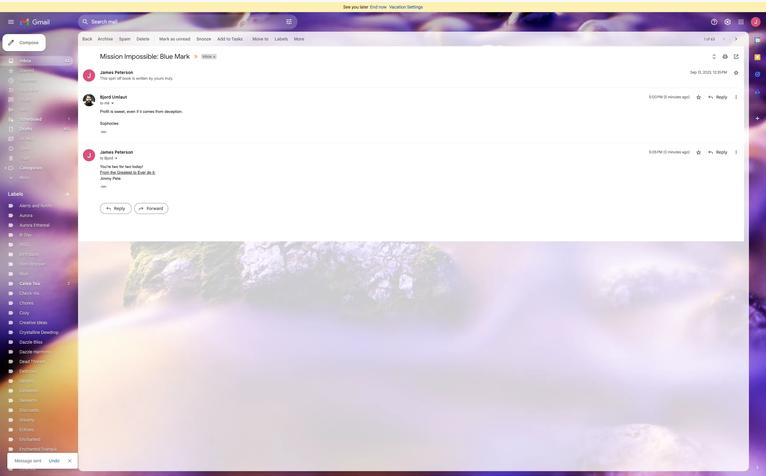 Task type: describe. For each thing, give the bounding box(es) containing it.
enchanted whispers link
[[20, 457, 59, 462]]

forward
[[147, 206, 163, 212]]

dewdrop
[[41, 330, 59, 336]]

unread
[[176, 36, 190, 42]]

reply button for umlaut
[[705, 94, 730, 100]]

chores
[[20, 301, 33, 306]]

comes
[[143, 109, 154, 114]]

echoes link
[[20, 428, 34, 433]]

0 vertical spatial ethereal
[[34, 223, 50, 228]]

0 horizontal spatial is
[[110, 109, 113, 114]]

1 for 1
[[68, 117, 70, 122]]

dreamy link
[[20, 418, 34, 423]]

2 peterson from the top
[[115, 150, 133, 155]]

mark inside "mark as unread" button
[[159, 36, 169, 42]]

and
[[32, 203, 39, 209]]

1 for 1 of 63
[[704, 37, 705, 41]]

later
[[360, 4, 369, 10]]

snoozed link
[[20, 78, 36, 83]]

to inside you're two for two today! from the greatest to ever do it: jimmy pete
[[133, 170, 137, 175]]

dazzle for dazzle bliss
[[20, 340, 32, 345]]

scheduled link
[[20, 117, 42, 122]]

categories
[[20, 166, 42, 171]]

support image
[[711, 18, 718, 26]]

0 vertical spatial is
[[132, 76, 135, 81]]

undo alert
[[46, 456, 62, 467]]

1 james from the top
[[100, 70, 114, 75]]

check-
[[20, 291, 34, 297]]

12:35 pm
[[713, 70, 727, 75]]

to inside button
[[226, 36, 231, 42]]

labels inside popup button
[[275, 36, 288, 42]]

chats link
[[20, 97, 31, 103]]

deception.
[[165, 109, 183, 114]]

end
[[370, 4, 378, 10]]

show details image
[[111, 102, 114, 105]]

labels inside navigation
[[8, 191, 23, 198]]

dazzle for dazzle harmony
[[20, 350, 32, 355]]

crystalline dewdrop
[[20, 330, 59, 336]]

dazzle harmony
[[20, 350, 51, 355]]

dead
[[20, 359, 30, 365]]

more for more button
[[20, 175, 29, 181]]

b-day link
[[20, 233, 32, 238]]

trash
[[20, 156, 30, 161]]

echoes
[[20, 428, 34, 433]]

ever
[[138, 170, 146, 175]]

aurora ethereal link
[[20, 223, 50, 228]]

enchanted for enchanted link
[[20, 437, 40, 443]]

blue inside the "labels" navigation
[[20, 272, 28, 277]]

dazzle harmony link
[[20, 350, 51, 355]]

harmony
[[34, 350, 51, 355]]

not starred image for 5:05 pm (0 minutes ago)
[[696, 149, 702, 155]]

enchanted for enchanted tranquil
[[20, 447, 40, 453]]

1 james peterson from the top
[[100, 70, 133, 75]]

5:05 pm
[[649, 150, 662, 154]]

1 peterson from the top
[[115, 70, 133, 75]]

aurora link
[[20, 213, 32, 219]]

archive
[[98, 36, 113, 42]]

by
[[149, 76, 153, 81]]

advanced search options image
[[283, 16, 295, 28]]

important
[[20, 87, 39, 93]]

ago) for james peterson
[[682, 150, 690, 154]]

see
[[343, 4, 351, 10]]

mission impossible: blue mark
[[100, 52, 190, 61]]

bbq
[[20, 242, 28, 248]]

creative
[[20, 320, 36, 326]]

inbox link
[[20, 58, 31, 64]]

whisper
[[29, 262, 45, 267]]

b-day
[[20, 233, 32, 238]]

spam inside button
[[119, 36, 130, 42]]

drafts
[[20, 127, 32, 132]]

list containing james peterson
[[78, 63, 739, 220]]

ins
[[34, 291, 39, 297]]

ago) for bjord umlaut
[[682, 95, 690, 99]]

the
[[110, 170, 116, 175]]

off
[[117, 76, 121, 81]]

610
[[64, 127, 69, 131]]

as
[[170, 36, 175, 42]]

mark as unread
[[159, 36, 190, 42]]

do
[[147, 170, 151, 175]]

bbq link
[[20, 242, 28, 248]]

minutes for bjord umlaut
[[668, 95, 681, 99]]

tranquil
[[41, 447, 57, 453]]

inbox for inbox button
[[203, 54, 212, 59]]

discounts link
[[20, 408, 39, 414]]

labels navigation
[[0, 32, 78, 477]]

not starred image
[[696, 94, 702, 100]]

sep 13, 2023, 12:35 pm
[[690, 70, 727, 75]]

b-
[[20, 233, 24, 238]]

trash link
[[20, 156, 30, 161]]

snooze button
[[194, 34, 214, 45]]

birthdaze link
[[20, 252, 38, 258]]

impossible:
[[124, 52, 158, 61]]

book
[[122, 76, 131, 81]]

dazzle bliss link
[[20, 340, 42, 345]]

archive button
[[95, 34, 115, 45]]

1 vertical spatial mark
[[175, 52, 190, 61]]

from
[[100, 170, 109, 175]]

5:00 pm (5 minutes ago)
[[649, 95, 690, 99]]

notifs
[[40, 203, 52, 209]]

umlaut
[[112, 95, 127, 100]]

sent
[[33, 459, 41, 464]]

you
[[352, 4, 359, 10]]

creative ideas
[[20, 320, 47, 326]]

cozy
[[20, 311, 29, 316]]

Not starred checkbox
[[733, 70, 739, 76]]

birthdaze
[[20, 252, 38, 258]]

it:
[[152, 170, 155, 175]]

starred link
[[20, 68, 34, 73]]

drafts link
[[20, 127, 32, 132]]



Task type: locate. For each thing, give the bounding box(es) containing it.
enchanted for enchanted whispers
[[20, 457, 40, 462]]

more right labels popup button
[[294, 36, 304, 42]]

ago) inside cell
[[682, 95, 690, 99]]

1 horizontal spatial labels
[[275, 36, 288, 42]]

62
[[65, 59, 70, 63]]

show details image
[[114, 157, 118, 160]]

1 vertical spatial not starred checkbox
[[696, 149, 702, 155]]

sophocles
[[100, 121, 118, 126]]

reply for peterson
[[716, 150, 727, 155]]

to me
[[100, 101, 109, 105]]

bjord left show details icon
[[104, 156, 113, 161]]

gmail image
[[20, 16, 53, 28]]

reply button
[[705, 94, 730, 100], [705, 149, 730, 155]]

1 horizontal spatial inbox
[[203, 54, 212, 59]]

is right the profit
[[110, 109, 113, 114]]

for
[[119, 164, 124, 169]]

settings image
[[724, 18, 731, 26]]

compose button
[[2, 34, 46, 51]]

whispers
[[41, 457, 59, 462]]

0 vertical spatial bjord
[[100, 95, 111, 100]]

delete button
[[134, 34, 152, 45]]

Search mail text field
[[91, 19, 268, 25]]

1 aurora from the top
[[20, 213, 32, 219]]

1 left of
[[704, 37, 705, 41]]

aurora for aurora link
[[20, 213, 32, 219]]

2 reply button from the top
[[705, 149, 730, 155]]

it
[[140, 109, 142, 114]]

peterson up book
[[115, 70, 133, 75]]

0 vertical spatial not starred checkbox
[[696, 94, 702, 100]]

2 not starred checkbox from the top
[[696, 149, 702, 155]]

alert containing message sent
[[7, 26, 756, 469]]

spin
[[109, 76, 116, 81]]

1 vertical spatial reply button
[[705, 149, 730, 155]]

0 vertical spatial enchanted
[[20, 437, 40, 443]]

minutes inside cell
[[668, 150, 681, 154]]

more inside button
[[20, 175, 29, 181]]

spam button
[[117, 34, 133, 45]]

chats
[[20, 97, 31, 103]]

to right move
[[264, 36, 269, 42]]

0 horizontal spatial spam
[[20, 146, 31, 152]]

bliss whisper
[[20, 262, 45, 267]]

inbox for inbox link
[[20, 58, 31, 64]]

spam inside the "labels" navigation
[[20, 146, 31, 152]]

dead thread link
[[20, 359, 44, 365]]

0 vertical spatial ago)
[[682, 95, 690, 99]]

0 vertical spatial james
[[100, 70, 114, 75]]

peterson up show details icon
[[115, 150, 133, 155]]

minutes right (5
[[668, 95, 681, 99]]

inbox inside inbox button
[[203, 54, 212, 59]]

blue up celeb
[[20, 272, 28, 277]]

james up to bjord
[[100, 150, 114, 155]]

celeb tea
[[20, 281, 40, 287]]

more for more popup button
[[294, 36, 304, 42]]

1 vertical spatial is
[[110, 109, 113, 114]]

2 aurora from the top
[[20, 223, 32, 228]]

older image
[[733, 36, 739, 42]]

1 two from the left
[[112, 164, 118, 169]]

bliss whisper link
[[20, 262, 45, 267]]

Not starred checkbox
[[696, 94, 702, 100], [696, 149, 702, 155]]

3 enchanted from the top
[[20, 457, 40, 462]]

1 horizontal spatial bliss
[[34, 340, 42, 345]]

sep 13, 2023, 12:35 pm cell
[[690, 70, 727, 76]]

0 horizontal spatial inbox
[[20, 58, 31, 64]]

0 horizontal spatial more
[[20, 175, 29, 181]]

1 horizontal spatial blue
[[160, 52, 173, 61]]

bliss up blue link
[[20, 262, 28, 267]]

1 vertical spatial james peterson
[[100, 150, 133, 155]]

5:00 pm (5 minutes ago) cell
[[649, 94, 690, 100]]

not starred checkbox right 5:05 pm (0 minutes ago) cell
[[696, 149, 702, 155]]

0 vertical spatial mark
[[159, 36, 169, 42]]

reply for umlaut
[[716, 95, 727, 100]]

crystalline
[[20, 330, 40, 336]]

delivered
[[20, 389, 38, 394]]

1 horizontal spatial spam
[[119, 36, 130, 42]]

bjord up to me
[[100, 95, 111, 100]]

5:00 pm
[[649, 95, 663, 99]]

back button
[[80, 34, 95, 45]]

minutes for james peterson
[[668, 150, 681, 154]]

2 vertical spatial reply
[[114, 206, 125, 212]]

spam up trash
[[20, 146, 31, 152]]

1 vertical spatial ago)
[[682, 150, 690, 154]]

mark left as
[[159, 36, 169, 42]]

1 not starred checkbox from the top
[[696, 94, 702, 100]]

ideas
[[37, 320, 47, 326]]

1 vertical spatial not starred image
[[696, 149, 702, 155]]

dazzle down crystalline
[[20, 340, 32, 345]]

blue
[[160, 52, 173, 61], [20, 272, 28, 277]]

show trimmed content image
[[100, 130, 107, 134]]

2 james from the top
[[100, 150, 114, 155]]

main menu image
[[7, 18, 15, 26]]

sweet,
[[114, 109, 126, 114]]

delight
[[20, 379, 33, 384]]

0 horizontal spatial 1
[[68, 117, 70, 122]]

is
[[132, 76, 135, 81], [110, 109, 113, 114]]

not starred image right 12:35 pm
[[733, 70, 739, 76]]

ago) right '(0'
[[682, 150, 690, 154]]

1 vertical spatial bjord
[[104, 156, 113, 161]]

not starred image for sep 13, 2023, 12:35 pm
[[733, 70, 739, 76]]

0 vertical spatial more
[[294, 36, 304, 42]]

celeb tea link
[[20, 281, 40, 287]]

1 vertical spatial more
[[20, 175, 29, 181]]

1 vertical spatial ethereal
[[20, 467, 36, 472]]

minutes right '(0'
[[668, 150, 681, 154]]

back
[[82, 36, 92, 42]]

to inside popup button
[[264, 36, 269, 42]]

list
[[78, 63, 739, 220]]

james peterson up show details icon
[[100, 150, 133, 155]]

all
[[20, 136, 24, 142]]

minutes inside cell
[[668, 95, 681, 99]]

0 vertical spatial labels
[[275, 36, 288, 42]]

1 vertical spatial 1
[[68, 117, 70, 122]]

you're two for two today! from the greatest to ever do it: jimmy pete
[[100, 164, 155, 181]]

1 vertical spatial aurora
[[20, 223, 32, 228]]

today!
[[132, 164, 143, 169]]

0 horizontal spatial two
[[112, 164, 118, 169]]

1 vertical spatial enchanted
[[20, 447, 40, 453]]

not starred image right 5:05 pm (0 minutes ago) cell
[[696, 149, 702, 155]]

0 horizontal spatial labels
[[8, 191, 23, 198]]

scheduled
[[20, 117, 42, 122]]

thread
[[31, 359, 44, 365]]

ago) inside cell
[[682, 150, 690, 154]]

1 vertical spatial reply
[[716, 150, 727, 155]]

1 vertical spatial spam
[[20, 146, 31, 152]]

to left me
[[100, 101, 103, 105]]

1 horizontal spatial is
[[132, 76, 135, 81]]

james peterson up off
[[100, 70, 133, 75]]

two right for
[[125, 164, 131, 169]]

more inside popup button
[[294, 36, 304, 42]]

reply button for peterson
[[705, 149, 730, 155]]

blue down as
[[160, 52, 173, 61]]

aurora for aurora ethereal
[[20, 223, 32, 228]]

desserts
[[20, 398, 37, 404]]

2 ago) from the top
[[682, 150, 690, 154]]

minutes
[[668, 95, 681, 99], [668, 150, 681, 154]]

to right "add"
[[226, 36, 231, 42]]

to down today!
[[133, 170, 137, 175]]

show trimmed content image
[[100, 185, 107, 189]]

categories link
[[20, 166, 42, 171]]

1 horizontal spatial two
[[125, 164, 131, 169]]

alerts and notifs link
[[20, 203, 52, 209]]

0 vertical spatial spam
[[119, 36, 130, 42]]

1 inside the "labels" navigation
[[68, 117, 70, 122]]

chores link
[[20, 301, 33, 306]]

1 vertical spatial labels
[[8, 191, 23, 198]]

all mail
[[20, 136, 33, 142]]

cozy link
[[20, 311, 29, 316]]

alert
[[7, 26, 756, 469]]

you're
[[100, 164, 111, 169]]

desserts link
[[20, 398, 37, 404]]

undo
[[49, 459, 59, 464]]

1 minutes from the top
[[668, 95, 681, 99]]

0 vertical spatial dazzle
[[20, 340, 32, 345]]

0 vertical spatial james peterson
[[100, 70, 133, 75]]

0 vertical spatial aurora
[[20, 213, 32, 219]]

0 horizontal spatial blue
[[20, 272, 28, 277]]

2 minutes from the top
[[668, 150, 681, 154]]

1 horizontal spatial mark
[[175, 52, 190, 61]]

me
[[104, 101, 109, 105]]

move to button
[[250, 34, 271, 45]]

2 enchanted from the top
[[20, 447, 40, 453]]

is right book
[[132, 76, 135, 81]]

james
[[100, 70, 114, 75], [100, 150, 114, 155]]

1 vertical spatial peterson
[[115, 150, 133, 155]]

0 vertical spatial reply
[[716, 95, 727, 100]]

ethereal
[[34, 223, 50, 228], [20, 467, 36, 472]]

1 vertical spatial blue
[[20, 272, 28, 277]]

jimmy
[[100, 176, 111, 181]]

1 up 610
[[68, 117, 70, 122]]

labels left more popup button
[[275, 36, 288, 42]]

1 enchanted from the top
[[20, 437, 40, 443]]

None search field
[[78, 15, 298, 29]]

now
[[379, 4, 387, 10]]

mark as unread button
[[157, 34, 193, 45]]

1 reply button from the top
[[705, 94, 730, 100]]

1 vertical spatial bliss
[[34, 340, 42, 345]]

alerts
[[20, 203, 31, 209]]

not starred checkbox for peterson
[[696, 149, 702, 155]]

more button
[[0, 173, 73, 183]]

reply
[[716, 95, 727, 100], [716, 150, 727, 155], [114, 206, 125, 212]]

more
[[294, 36, 304, 42], [20, 175, 29, 181]]

to up the you're
[[100, 156, 103, 161]]

1 dazzle from the top
[[20, 340, 32, 345]]

labels up alerts
[[8, 191, 23, 198]]

1 horizontal spatial more
[[294, 36, 304, 42]]

message
[[15, 459, 32, 464]]

not starred checkbox for umlaut
[[696, 94, 702, 100]]

1 vertical spatial minutes
[[668, 150, 681, 154]]

1 vertical spatial james
[[100, 150, 114, 155]]

inbox up starred
[[20, 58, 31, 64]]

james peterson
[[100, 70, 133, 75], [100, 150, 133, 155]]

0 horizontal spatial not starred image
[[696, 149, 702, 155]]

sent
[[20, 107, 28, 112]]

2 two from the left
[[125, 164, 131, 169]]

this spin off book is written by yours truly.
[[100, 76, 173, 81]]

5:05 pm (0 minutes ago)
[[649, 150, 690, 154]]

inbox down snooze
[[203, 54, 212, 59]]

bliss down crystalline dewdrop link
[[34, 340, 42, 345]]

5:05 pm (0 minutes ago) cell
[[649, 149, 690, 155]]

more down categories link
[[20, 175, 29, 181]]

aurora down aurora link
[[20, 223, 32, 228]]

1 horizontal spatial 1
[[704, 37, 705, 41]]

0 vertical spatial not starred image
[[733, 70, 739, 76]]

1 horizontal spatial not starred image
[[733, 70, 739, 76]]

celeb
[[20, 281, 32, 287]]

0 vertical spatial 1
[[704, 37, 705, 41]]

2 vertical spatial enchanted
[[20, 457, 40, 462]]

0 vertical spatial minutes
[[668, 95, 681, 99]]

two up 'the'
[[112, 164, 118, 169]]

search mail image
[[80, 16, 91, 27]]

mark down unread
[[175, 52, 190, 61]]

0 vertical spatial bliss
[[20, 262, 28, 267]]

ago) left not starred icon
[[682, 95, 690, 99]]

aurora down alerts
[[20, 213, 32, 219]]

discounts
[[20, 408, 39, 414]]

more button
[[292, 34, 307, 45]]

0 vertical spatial peterson
[[115, 70, 133, 75]]

delight link
[[20, 379, 33, 384]]

check-ins
[[20, 291, 39, 297]]

dreamy
[[20, 418, 34, 423]]

vacation
[[389, 4, 406, 10]]

from
[[155, 109, 163, 114]]

labels button
[[272, 34, 290, 45]]

james up 'this' on the top of the page
[[100, 70, 114, 75]]

labels heading
[[8, 191, 65, 198]]

reply link
[[100, 203, 132, 214]]

add
[[217, 36, 225, 42]]

tab list
[[749, 32, 766, 455]]

inbox inside the "labels" navigation
[[20, 58, 31, 64]]

spam left delete
[[119, 36, 130, 42]]

0 horizontal spatial mark
[[159, 36, 169, 42]]

2
[[68, 282, 70, 286]]

1 ago) from the top
[[682, 95, 690, 99]]

2 dazzle from the top
[[20, 350, 32, 355]]

0 vertical spatial reply button
[[705, 94, 730, 100]]

2 james peterson from the top
[[100, 150, 133, 155]]

enchanted whispers
[[20, 457, 59, 462]]

dazzle up dead
[[20, 350, 32, 355]]

0 horizontal spatial bliss
[[20, 262, 28, 267]]

0 vertical spatial blue
[[160, 52, 173, 61]]

not starred image
[[733, 70, 739, 76], [696, 149, 702, 155]]

1 vertical spatial dazzle
[[20, 350, 32, 355]]

to bjord
[[100, 156, 113, 161]]

not starred checkbox down 13,
[[696, 94, 702, 100]]



Task type: vqa. For each thing, say whether or not it's contained in the screenshot.
the Impossible:
yes



